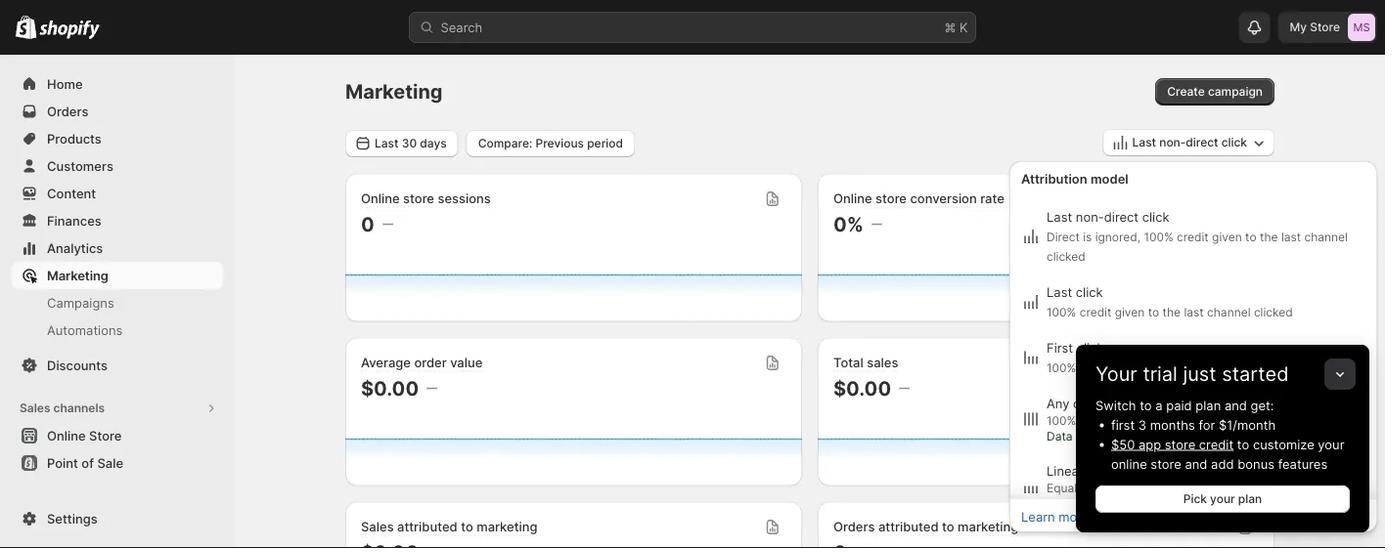 Task type: locate. For each thing, give the bounding box(es) containing it.
available inside linear equal credit given to each click data available after january 1, 2023
[[1076, 497, 1125, 512]]

non- for last non-direct click direct is ignored, 100% credit given to the last channel clicked
[[1076, 209, 1104, 225]]

given down online
[[1116, 482, 1146, 496]]

1 vertical spatial non-
[[1076, 209, 1104, 225]]

attributed for orders
[[878, 520, 939, 535]]

1 vertical spatial last
[[1184, 305, 1204, 319]]

0 vertical spatial non-
[[1160, 135, 1186, 150]]

non- down the create
[[1160, 135, 1186, 150]]

store
[[1310, 20, 1340, 34], [89, 429, 122, 444]]

1 horizontal spatial direct
[[1186, 135, 1219, 150]]

sales inside button
[[20, 402, 50, 416]]

equal
[[1047, 482, 1077, 496]]

credit inside last click 100% credit given to the last channel clicked
[[1080, 305, 1112, 319]]

clicked up started
[[1254, 305, 1293, 319]]

online up point
[[47, 429, 86, 444]]

ignored,
[[1095, 230, 1141, 244]]

credit inside your trial just started element
[[1199, 437, 1234, 452]]

credit inside last non-direct click direct is ignored, 100% credit given to the last channel clicked
[[1177, 230, 1209, 244]]

non- inside dropdown button
[[1160, 135, 1186, 150]]

1 vertical spatial january
[[1157, 497, 1202, 512]]

1 horizontal spatial store
[[1310, 20, 1340, 34]]

the for first click
[[1163, 361, 1181, 375]]

the
[[1260, 230, 1278, 244], [1163, 305, 1181, 319], [1163, 361, 1181, 375]]

2 attributed from the left
[[878, 520, 939, 535]]

0 vertical spatial direct
[[1186, 135, 1219, 150]]

menu
[[1016, 201, 1372, 519]]

1 horizontal spatial $0.00
[[834, 377, 891, 401]]

1 horizontal spatial non-
[[1160, 135, 1186, 150]]

1 horizontal spatial plan
[[1238, 493, 1262, 507]]

given up last click 100% credit given to the last channel clicked
[[1212, 230, 1242, 244]]

settings
[[47, 512, 98, 527]]

click inside dropdown button
[[1222, 135, 1247, 150]]

0 vertical spatial plan
[[1196, 398, 1221, 413]]

my store
[[1290, 20, 1340, 34]]

online
[[361, 191, 400, 206], [834, 191, 872, 206], [47, 429, 86, 444]]

0 vertical spatial sales
[[20, 402, 50, 416]]

2023 right pick
[[1217, 497, 1246, 512]]

credit up your
[[1080, 305, 1112, 319]]

pick
[[1184, 493, 1207, 507]]

credit up the add
[[1199, 437, 1234, 452]]

click right first at the bottom right of page
[[1077, 340, 1104, 356]]

no change image down orders attributed to marketing
[[855, 545, 866, 549]]

1 vertical spatial available
[[1076, 497, 1125, 512]]

learn
[[1021, 510, 1055, 525]]

marketing up last 30 days 'dropdown button'
[[345, 80, 443, 104]]

available down switch
[[1076, 430, 1125, 444]]

100% inside any click 100% credit given to each channel clicked data available after january 1, 2023
[[1047, 414, 1076, 429]]

1 vertical spatial the
[[1163, 305, 1181, 319]]

clicked
[[1047, 249, 1086, 264], [1254, 305, 1293, 319], [1256, 361, 1295, 375], [1240, 414, 1279, 429]]

1 horizontal spatial online
[[361, 191, 400, 206]]

0 vertical spatial after
[[1128, 430, 1154, 444]]

100% right ignored,
[[1144, 230, 1174, 244]]

0 vertical spatial the
[[1260, 230, 1278, 244]]

0 vertical spatial data
[[1047, 430, 1073, 444]]

0 vertical spatial orders
[[47, 104, 89, 119]]

2 vertical spatial the
[[1163, 361, 1181, 375]]

click down the add
[[1194, 482, 1219, 496]]

after up online
[[1128, 430, 1154, 444]]

search
[[441, 20, 483, 35]]

to
[[1246, 230, 1257, 244], [1148, 305, 1159, 319], [1148, 361, 1159, 375], [1140, 398, 1152, 413], [1148, 414, 1159, 429], [1237, 437, 1250, 452], [1149, 482, 1160, 496], [461, 520, 473, 535], [942, 520, 954, 535]]

$0.00 down the average
[[361, 377, 419, 401]]

credit inside any click 100% credit given to each channel clicked data available after january 1, 2023
[[1080, 414, 1112, 429]]

100% for first click
[[1047, 361, 1076, 375]]

0 horizontal spatial orders
[[47, 104, 89, 119]]

data down equal
[[1047, 497, 1073, 512]]

1 vertical spatial store
[[89, 429, 122, 444]]

to inside last click 100% credit given to the last channel clicked
[[1148, 305, 1159, 319]]

click down last non-direct click dropdown button
[[1142, 209, 1170, 225]]

100% inside first click 100% credit given to the first channel clicked
[[1047, 361, 1076, 375]]

100% down first at the bottom right of page
[[1047, 361, 1076, 375]]

0 vertical spatial each
[[1163, 414, 1190, 429]]

non- for last non-direct click
[[1160, 135, 1186, 150]]

2 1, from the top
[[1205, 497, 1213, 512]]

after down online
[[1128, 497, 1154, 512]]

direct inside last non-direct click direct is ignored, 100% credit given to the last channel clicked
[[1104, 209, 1139, 225]]

point of sale
[[47, 456, 123, 471]]

paid
[[1166, 398, 1192, 413]]

and left the add
[[1185, 457, 1208, 472]]

of
[[82, 456, 94, 471]]

1 attributed from the left
[[397, 520, 458, 535]]

given for first click
[[1115, 361, 1145, 375]]

your inside to customize your online store and add bonus features
[[1318, 437, 1345, 452]]

1 1, from the top
[[1205, 430, 1213, 444]]

0 horizontal spatial store
[[89, 429, 122, 444]]

store down $50 app store credit link
[[1151, 457, 1182, 472]]

total
[[834, 356, 864, 371]]

data inside linear equal credit given to each click data available after january 1, 2023
[[1047, 497, 1073, 512]]

last non-direct click
[[1132, 135, 1247, 150]]

1 data from the top
[[1047, 430, 1073, 444]]

orders attributed to marketing
[[834, 520, 1019, 535]]

click right 'any'
[[1073, 396, 1100, 411]]

compare: previous period
[[478, 136, 623, 150]]

1 2023 from the top
[[1217, 430, 1246, 444]]

1 horizontal spatial and
[[1225, 398, 1247, 413]]

sales attributed to marketing
[[361, 520, 538, 535]]

0 vertical spatial store
[[1310, 20, 1340, 34]]

no change image down sales attributed to marketing
[[427, 545, 437, 549]]

store inside to customize your online store and add bonus features
[[1151, 457, 1182, 472]]

3
[[1139, 418, 1147, 433]]

last for last non-direct click
[[1132, 135, 1156, 150]]

each down paid
[[1163, 414, 1190, 429]]

0 horizontal spatial direct
[[1104, 209, 1139, 225]]

add apps
[[47, 526, 105, 542]]

store left conversion
[[876, 191, 907, 206]]

0 horizontal spatial marketing
[[47, 268, 108, 283]]

1 horizontal spatial your
[[1318, 437, 1345, 452]]

campaigns
[[47, 295, 114, 311]]

given down switch
[[1115, 414, 1145, 429]]

compare: previous period button
[[466, 130, 635, 157]]

0 horizontal spatial attributed
[[397, 520, 458, 535]]

no change image
[[872, 217, 882, 232], [899, 381, 910, 397]]

first left 3
[[1111, 418, 1135, 433]]

data
[[1047, 430, 1073, 444], [1047, 497, 1073, 512]]

sale
[[97, 456, 123, 471]]

get:
[[1251, 398, 1274, 413]]

$50
[[1111, 437, 1135, 452]]

1 $0.00 from the left
[[361, 377, 419, 401]]

0 horizontal spatial $0.00
[[361, 377, 419, 401]]

0 horizontal spatial your
[[1210, 493, 1235, 507]]

the inside last click 100% credit given to the last channel clicked
[[1163, 305, 1181, 319]]

each
[[1163, 414, 1190, 429], [1163, 482, 1190, 496]]

no change image for $0.00
[[899, 381, 910, 397]]

no change image for sales
[[427, 545, 437, 549]]

$0.00
[[361, 377, 419, 401], [834, 377, 891, 401]]

1 vertical spatial 2023
[[1217, 497, 1246, 512]]

1 vertical spatial data
[[1047, 497, 1073, 512]]

first right trial
[[1184, 361, 1206, 375]]

given
[[1212, 230, 1242, 244], [1115, 305, 1145, 319], [1115, 361, 1145, 375], [1115, 414, 1145, 429], [1116, 482, 1146, 496]]

conversion
[[910, 191, 977, 206]]

add apps button
[[12, 520, 223, 548]]

clicked down get:
[[1240, 414, 1279, 429]]

the for last click
[[1163, 305, 1181, 319]]

click down campaign
[[1222, 135, 1247, 150]]

direct down create campaign button
[[1186, 135, 1219, 150]]

after
[[1128, 430, 1154, 444], [1128, 497, 1154, 512]]

to customize your online store and add bonus features
[[1111, 437, 1345, 472]]

store inside button
[[89, 429, 122, 444]]

and
[[1225, 398, 1247, 413], [1185, 457, 1208, 472]]

1, down the add
[[1205, 497, 1213, 512]]

marketing for sales attributed to marketing
[[477, 520, 538, 535]]

january inside any click 100% credit given to each channel clicked data available after january 1, 2023
[[1157, 430, 1202, 444]]

available down equal
[[1076, 497, 1125, 512]]

2 after from the top
[[1128, 497, 1154, 512]]

1 vertical spatial 1,
[[1205, 497, 1213, 512]]

2 $0.00 from the left
[[834, 377, 891, 401]]

100% up first at the bottom right of page
[[1047, 305, 1076, 319]]

sales
[[867, 356, 898, 371]]

no change image down order
[[427, 381, 437, 397]]

0 horizontal spatial marketing
[[477, 520, 538, 535]]

create
[[1167, 85, 1205, 99]]

0 vertical spatial and
[[1225, 398, 1247, 413]]

last inside 'dropdown button'
[[375, 136, 399, 150]]

plan
[[1196, 398, 1221, 413], [1238, 493, 1262, 507]]

linear equal credit given to each click data available after january 1, 2023
[[1047, 464, 1246, 512]]

trial
[[1143, 362, 1178, 386]]

1 vertical spatial after
[[1128, 497, 1154, 512]]

your inside "link"
[[1210, 493, 1235, 507]]

online store conversion rate
[[834, 191, 1005, 206]]

100% inside last click 100% credit given to the last channel clicked
[[1047, 305, 1076, 319]]

months
[[1150, 418, 1195, 433]]

given up first click 100% credit given to the first channel clicked
[[1115, 305, 1145, 319]]

2 data from the top
[[1047, 497, 1073, 512]]

direct up ignored,
[[1104, 209, 1139, 225]]

2 available from the top
[[1076, 497, 1125, 512]]

a
[[1156, 398, 1163, 413]]

store right 'my'
[[1310, 20, 1340, 34]]

direct
[[1186, 135, 1219, 150], [1104, 209, 1139, 225]]

1 horizontal spatial attributed
[[878, 520, 939, 535]]

last inside dropdown button
[[1132, 135, 1156, 150]]

sales
[[20, 402, 50, 416], [361, 520, 394, 535]]

given inside any click 100% credit given to each channel clicked data available after january 1, 2023
[[1115, 414, 1145, 429]]

credit down switch
[[1080, 414, 1112, 429]]

no change image for orders
[[855, 545, 866, 549]]

click down is
[[1076, 285, 1103, 300]]

⌘ k
[[945, 20, 968, 35]]

given up switch
[[1115, 361, 1145, 375]]

0 horizontal spatial plan
[[1196, 398, 1221, 413]]

pick your plan
[[1184, 493, 1262, 507]]

and inside to customize your online store and add bonus features
[[1185, 457, 1208, 472]]

credit inside first click 100% credit given to the first channel clicked
[[1080, 361, 1112, 375]]

0 vertical spatial first
[[1184, 361, 1206, 375]]

1 horizontal spatial marketing
[[958, 520, 1019, 535]]

no change image for average
[[427, 381, 437, 397]]

data down 'any'
[[1047, 430, 1073, 444]]

home link
[[12, 70, 223, 98]]

for
[[1199, 418, 1215, 433]]

0 horizontal spatial first
[[1111, 418, 1135, 433]]

credit up switch
[[1080, 361, 1112, 375]]

0 vertical spatial your
[[1318, 437, 1345, 452]]

$0.00 down total sales
[[834, 377, 891, 401]]

orders link
[[12, 98, 223, 125]]

1, up the add
[[1205, 430, 1213, 444]]

given inside last click 100% credit given to the last channel clicked
[[1115, 305, 1145, 319]]

non- inside last non-direct click direct is ignored, 100% credit given to the last channel clicked
[[1076, 209, 1104, 225]]

given for any click
[[1115, 414, 1145, 429]]

last 30 days
[[375, 136, 447, 150]]

rate
[[980, 191, 1005, 206]]

1 horizontal spatial orders
[[834, 520, 875, 535]]

0 vertical spatial marketing
[[345, 80, 443, 104]]

1 horizontal spatial first
[[1184, 361, 1206, 375]]

campaign
[[1208, 85, 1263, 99]]

no change image right 0
[[382, 217, 393, 232]]

january
[[1157, 430, 1202, 444], [1157, 497, 1202, 512]]

1 vertical spatial direct
[[1104, 209, 1139, 225]]

first 3 months for $1/month
[[1111, 418, 1276, 433]]

channel inside last click 100% credit given to the last channel clicked
[[1207, 305, 1251, 319]]

days
[[420, 136, 447, 150]]

1 vertical spatial plan
[[1238, 493, 1262, 507]]

1 horizontal spatial no change image
[[899, 381, 910, 397]]

0 vertical spatial 1,
[[1205, 430, 1213, 444]]

0 vertical spatial last
[[1281, 230, 1301, 244]]

to inside first click 100% credit given to the first channel clicked
[[1148, 361, 1159, 375]]

content link
[[12, 180, 223, 207]]

0 vertical spatial january
[[1157, 430, 1202, 444]]

$0.00 for total
[[834, 377, 891, 401]]

your trial just started element
[[1076, 396, 1370, 533]]

2023 right for
[[1217, 430, 1246, 444]]

1 vertical spatial sales
[[361, 520, 394, 535]]

clicked inside any click 100% credit given to each channel clicked data available after january 1, 2023
[[1240, 414, 1279, 429]]

credit right equal
[[1081, 482, 1112, 496]]

100% down 'any'
[[1047, 414, 1076, 429]]

plan down bonus
[[1238, 493, 1262, 507]]

click
[[1222, 135, 1247, 150], [1142, 209, 1170, 225], [1076, 285, 1103, 300], [1077, 340, 1104, 356], [1073, 396, 1100, 411], [1194, 482, 1219, 496]]

1 vertical spatial marketing
[[47, 268, 108, 283]]

1 horizontal spatial marketing
[[345, 80, 443, 104]]

clicked down direct
[[1047, 249, 1086, 264]]

channel inside any click 100% credit given to each channel clicked data available after january 1, 2023
[[1193, 414, 1236, 429]]

no change image
[[382, 217, 393, 232], [427, 381, 437, 397], [427, 545, 437, 549], [855, 545, 866, 549]]

store down months
[[1165, 437, 1196, 452]]

k
[[960, 20, 968, 35]]

channels
[[53, 402, 105, 416]]

1 vertical spatial first
[[1111, 418, 1135, 433]]

1 vertical spatial orders
[[834, 520, 875, 535]]

0 horizontal spatial non-
[[1076, 209, 1104, 225]]

channel inside last non-direct click direct is ignored, 100% credit given to the last channel clicked
[[1305, 230, 1348, 244]]

online up 0%
[[834, 191, 872, 206]]

plan up for
[[1196, 398, 1221, 413]]

1 horizontal spatial last
[[1281, 230, 1301, 244]]

point
[[47, 456, 78, 471]]

clicked up get:
[[1256, 361, 1295, 375]]

1 marketing from the left
[[477, 520, 538, 535]]

1 vertical spatial no change image
[[899, 381, 910, 397]]

clicked inside first click 100% credit given to the first channel clicked
[[1256, 361, 1295, 375]]

0 horizontal spatial no change image
[[872, 217, 882, 232]]

given inside first click 100% credit given to the first channel clicked
[[1115, 361, 1145, 375]]

marketing
[[477, 520, 538, 535], [958, 520, 1019, 535]]

100% for any click
[[1047, 414, 1076, 429]]

1 horizontal spatial sales
[[361, 520, 394, 535]]

last inside last click 100% credit given to the last channel clicked
[[1047, 285, 1072, 300]]

attribution model
[[1021, 171, 1129, 186]]

channel
[[1305, 230, 1348, 244], [1207, 305, 1251, 319], [1209, 361, 1253, 375], [1193, 414, 1236, 429]]

1 available from the top
[[1076, 430, 1125, 444]]

0 vertical spatial available
[[1076, 430, 1125, 444]]

first inside first click 100% credit given to the first channel clicked
[[1184, 361, 1206, 375]]

online up 0
[[361, 191, 400, 206]]

2 2023 from the top
[[1217, 497, 1246, 512]]

1 january from the top
[[1157, 430, 1202, 444]]

non- up is
[[1076, 209, 1104, 225]]

0 horizontal spatial and
[[1185, 457, 1208, 472]]

the inside first click 100% credit given to the first channel clicked
[[1163, 361, 1181, 375]]

0 vertical spatial 2023
[[1217, 430, 1246, 444]]

0 vertical spatial no change image
[[872, 217, 882, 232]]

marketing down analytics on the top of page
[[47, 268, 108, 283]]

0 horizontal spatial last
[[1184, 305, 1204, 319]]

0 horizontal spatial online
[[47, 429, 86, 444]]

0 horizontal spatial sales
[[20, 402, 50, 416]]

given inside last non-direct click direct is ignored, 100% credit given to the last channel clicked
[[1212, 230, 1242, 244]]

store up sale
[[89, 429, 122, 444]]

no change image for online
[[382, 217, 393, 232]]

direct inside dropdown button
[[1186, 135, 1219, 150]]

1 vertical spatial and
[[1185, 457, 1208, 472]]

1 after from the top
[[1128, 430, 1154, 444]]

last inside last non-direct click direct is ignored, 100% credit given to the last channel clicked
[[1047, 209, 1072, 225]]

store for online store
[[89, 429, 122, 444]]

available
[[1076, 430, 1125, 444], [1076, 497, 1125, 512]]

finances
[[47, 213, 102, 228]]

1 vertical spatial each
[[1163, 482, 1190, 496]]

each inside linear equal credit given to each click data available after january 1, 2023
[[1163, 482, 1190, 496]]

no change image for 0%
[[872, 217, 882, 232]]

2 january from the top
[[1157, 497, 1202, 512]]

last
[[1132, 135, 1156, 150], [375, 136, 399, 150], [1047, 209, 1072, 225], [1047, 285, 1072, 300]]

your up the features
[[1318, 437, 1345, 452]]

clicked inside last non-direct click direct is ignored, 100% credit given to the last channel clicked
[[1047, 249, 1086, 264]]

your right pick
[[1210, 493, 1235, 507]]

2 horizontal spatial online
[[834, 191, 872, 206]]

menu containing last non-direct click
[[1016, 201, 1372, 519]]

each down $50 app store credit
[[1163, 482, 1190, 496]]

and up $1/month
[[1225, 398, 1247, 413]]

1 vertical spatial your
[[1210, 493, 1235, 507]]

2 marketing from the left
[[958, 520, 1019, 535]]

january inside linear equal credit given to each click data available after january 1, 2023
[[1157, 497, 1202, 512]]

credit up last click 100% credit given to the last channel clicked
[[1177, 230, 1209, 244]]

orders
[[47, 104, 89, 119], [834, 520, 875, 535]]



Task type: vqa. For each thing, say whether or not it's contained in the screenshot.
Setup guide REGION
no



Task type: describe. For each thing, give the bounding box(es) containing it.
available inside any click 100% credit given to each channel clicked data available after january 1, 2023
[[1076, 430, 1125, 444]]

your
[[1096, 362, 1138, 386]]

click inside last click 100% credit given to the last channel clicked
[[1076, 285, 1103, 300]]

customers
[[47, 158, 113, 174]]

compare:
[[478, 136, 533, 150]]

2023 inside linear equal credit given to each click data available after january 1, 2023
[[1217, 497, 1246, 512]]

shopify image
[[16, 15, 36, 39]]

direct for last non-direct click
[[1186, 135, 1219, 150]]

online store sessions
[[361, 191, 491, 206]]

last non-direct click button
[[1103, 129, 1275, 157]]

apps
[[75, 526, 105, 542]]

switch to a paid plan and get:
[[1096, 398, 1274, 413]]

last for last 30 days
[[375, 136, 399, 150]]

any
[[1047, 396, 1070, 411]]

1, inside any click 100% credit given to each channel clicked data available after january 1, 2023
[[1205, 430, 1213, 444]]

started
[[1222, 362, 1289, 386]]

data inside any click 100% credit given to each channel clicked data available after january 1, 2023
[[1047, 430, 1073, 444]]

last non-direct click direct is ignored, 100% credit given to the last channel clicked
[[1047, 209, 1348, 264]]

100% for last click
[[1047, 305, 1076, 319]]

online inside button
[[47, 429, 86, 444]]

and for plan
[[1225, 398, 1247, 413]]

click inside last non-direct click direct is ignored, 100% credit given to the last channel clicked
[[1142, 209, 1170, 225]]

online for 0
[[361, 191, 400, 206]]

point of sale button
[[0, 450, 235, 477]]

switch
[[1096, 398, 1136, 413]]

last for last non-direct click direct is ignored, 100% credit given to the last channel clicked
[[1047, 209, 1072, 225]]

more
[[1059, 510, 1089, 525]]

credit for $50 app store credit
[[1199, 437, 1234, 452]]

clicked inside last click 100% credit given to the last channel clicked
[[1254, 305, 1293, 319]]

orders for orders
[[47, 104, 89, 119]]

total sales
[[834, 356, 898, 371]]

learn more link
[[1021, 510, 1089, 525]]

credit inside linear equal credit given to each click data available after january 1, 2023
[[1081, 482, 1112, 496]]

add
[[1211, 457, 1234, 472]]

sales channels
[[20, 402, 105, 416]]

point of sale link
[[12, 450, 223, 477]]

analytics link
[[12, 235, 223, 262]]

first click 100% credit given to the first channel clicked
[[1047, 340, 1295, 375]]

plan inside "link"
[[1238, 493, 1262, 507]]

$1/month
[[1219, 418, 1276, 433]]

last click 100% credit given to the last channel clicked
[[1047, 285, 1293, 319]]

learn more
[[1021, 510, 1089, 525]]

order
[[414, 356, 447, 371]]

after inside linear equal credit given to each click data available after january 1, 2023
[[1128, 497, 1154, 512]]

last 30 days button
[[345, 130, 459, 157]]

bonus
[[1238, 457, 1275, 472]]

attributed for sales
[[397, 520, 458, 535]]

given for last click
[[1115, 305, 1145, 319]]

finances link
[[12, 207, 223, 235]]

⌘
[[945, 20, 956, 35]]

discounts link
[[12, 352, 223, 380]]

features
[[1278, 457, 1328, 472]]

to inside linear equal credit given to each click data available after january 1, 2023
[[1149, 482, 1160, 496]]

channel inside first click 100% credit given to the first channel clicked
[[1209, 361, 1253, 375]]

click inside first click 100% credit given to the first channel clicked
[[1077, 340, 1104, 356]]

average
[[361, 356, 411, 371]]

shopify image
[[39, 20, 100, 40]]

average order value
[[361, 356, 483, 371]]

direct
[[1047, 230, 1080, 244]]

home
[[47, 76, 83, 91]]

apps button
[[12, 493, 223, 520]]

content
[[47, 186, 96, 201]]

discounts
[[47, 358, 108, 373]]

100% inside last non-direct click direct is ignored, 100% credit given to the last channel clicked
[[1144, 230, 1174, 244]]

click inside any click 100% credit given to each channel clicked data available after january 1, 2023
[[1073, 396, 1100, 411]]

sales channels button
[[12, 395, 223, 423]]

direct for last non-direct click direct is ignored, 100% credit given to the last channel clicked
[[1104, 209, 1139, 225]]

settings link
[[12, 506, 223, 533]]

products link
[[12, 125, 223, 153]]

$0.00 for average
[[361, 377, 419, 401]]

analytics
[[47, 241, 103, 256]]

online store link
[[12, 423, 223, 450]]

to inside to customize your online store and add bonus features
[[1237, 437, 1250, 452]]

the inside last non-direct click direct is ignored, 100% credit given to the last channel clicked
[[1260, 230, 1278, 244]]

first inside your trial just started element
[[1111, 418, 1135, 433]]

2023 inside any click 100% credit given to each channel clicked data available after january 1, 2023
[[1217, 430, 1246, 444]]

sessions
[[438, 191, 491, 206]]

last inside last non-direct click direct is ignored, 100% credit given to the last channel clicked
[[1281, 230, 1301, 244]]

credit for first click 100% credit given to the first channel clicked
[[1080, 361, 1112, 375]]

automations link
[[12, 317, 223, 344]]

sales for sales attributed to marketing
[[361, 520, 394, 535]]

last inside last click 100% credit given to the last channel clicked
[[1184, 305, 1204, 319]]

my
[[1290, 20, 1307, 34]]

30
[[402, 136, 417, 150]]

store for my store
[[1310, 20, 1340, 34]]

add
[[47, 526, 72, 542]]

previous
[[536, 136, 584, 150]]

each inside any click 100% credit given to each channel clicked data available after january 1, 2023
[[1163, 414, 1190, 429]]

store left sessions
[[403, 191, 434, 206]]

any click 100% credit given to each channel clicked data available after january 1, 2023
[[1047, 396, 1279, 444]]

sales for sales channels
[[20, 402, 50, 416]]

your trial just started
[[1096, 362, 1289, 386]]

online store
[[47, 429, 122, 444]]

and for store
[[1185, 457, 1208, 472]]

after inside any click 100% credit given to each channel clicked data available after january 1, 2023
[[1128, 430, 1154, 444]]

last for last click 100% credit given to the last channel clicked
[[1047, 285, 1072, 300]]

campaigns link
[[12, 290, 223, 317]]

products
[[47, 131, 102, 146]]

apps
[[20, 499, 49, 514]]

credit for last click 100% credit given to the last channel clicked
[[1080, 305, 1112, 319]]

click inside linear equal credit given to each click data available after january 1, 2023
[[1194, 482, 1219, 496]]

value
[[450, 356, 483, 371]]

app
[[1139, 437, 1161, 452]]

to inside last non-direct click direct is ignored, 100% credit given to the last channel clicked
[[1246, 230, 1257, 244]]

orders for orders attributed to marketing
[[834, 520, 875, 535]]

online
[[1111, 457, 1147, 472]]

create campaign button
[[1156, 78, 1275, 106]]

marketing link
[[12, 262, 223, 290]]

my store image
[[1348, 14, 1376, 41]]

credit for any click 100% credit given to each channel clicked data available after january 1, 2023
[[1080, 414, 1112, 429]]

0%
[[834, 212, 864, 236]]

first
[[1047, 340, 1073, 356]]

automations
[[47, 323, 123, 338]]

just
[[1183, 362, 1217, 386]]

given inside linear equal credit given to each click data available after january 1, 2023
[[1116, 482, 1146, 496]]

marketing for orders attributed to marketing
[[958, 520, 1019, 535]]

customers link
[[12, 153, 223, 180]]

online for 0%
[[834, 191, 872, 206]]

1, inside linear equal credit given to each click data available after january 1, 2023
[[1205, 497, 1213, 512]]

to inside any click 100% credit given to each channel clicked data available after january 1, 2023
[[1148, 414, 1159, 429]]

model
[[1091, 171, 1129, 186]]

linear
[[1047, 464, 1084, 479]]

attribution
[[1021, 171, 1088, 186]]

0
[[361, 212, 374, 236]]



